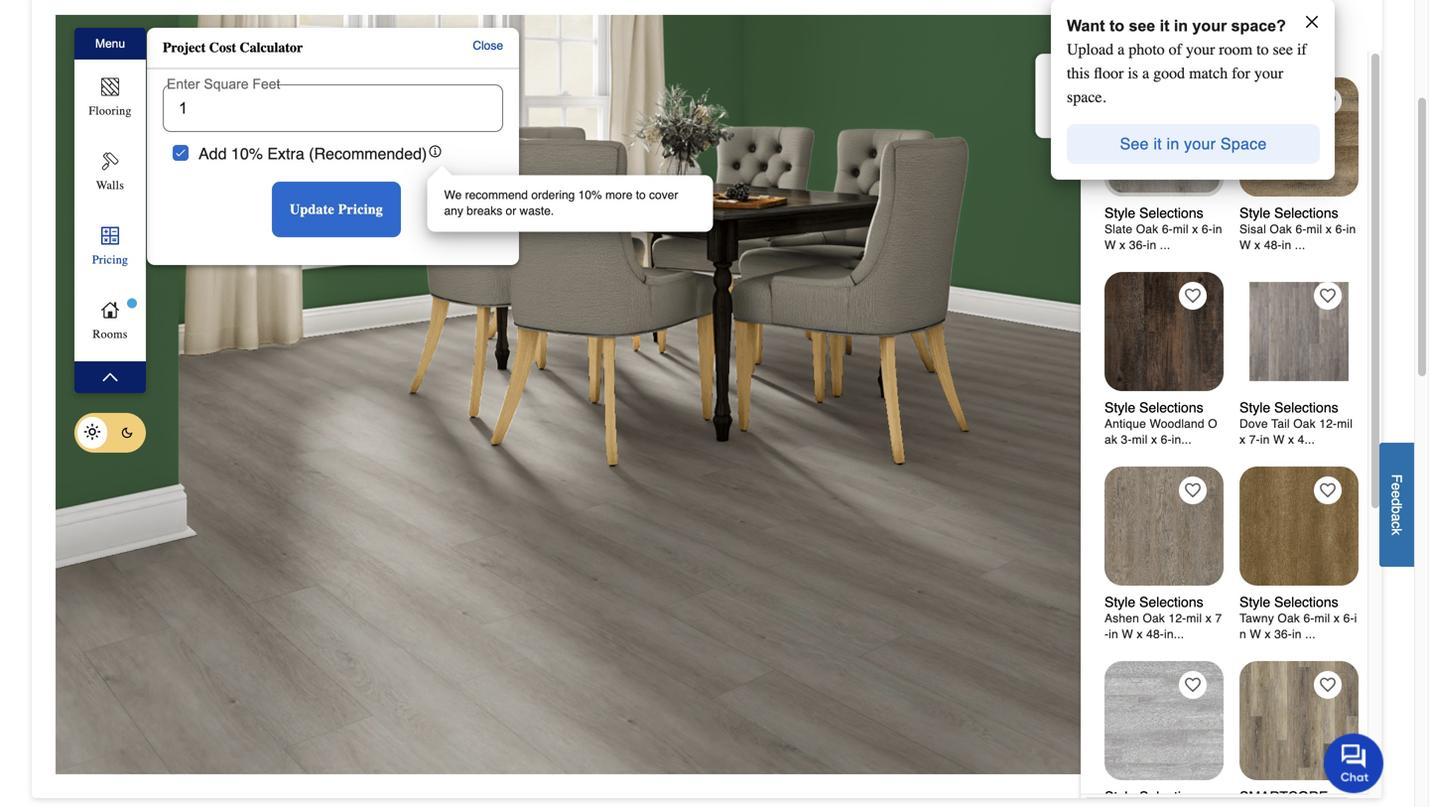 Task type: vqa. For each thing, say whether or not it's contained in the screenshot.
Shop
no



Task type: locate. For each thing, give the bounding box(es) containing it.
style selections antique woodland o ak 3-mil x 6-in...
[[1105, 400, 1218, 447]]

to down floors
[[1257, 40, 1269, 59]]

2 vertical spatial l
[[1339, 162, 1357, 167]]

selections inside style selections slate oak 6-mil x 6-in w x 36-in ...
[[1140, 205, 1204, 221]]

s down c
[[1051, 112, 1069, 121]]

heart outline image left d
[[1320, 482, 1336, 498]]

w down tail
[[1274, 433, 1285, 447]]

pricing right update
[[338, 202, 383, 217]]

for
[[1232, 64, 1251, 82]]

f
[[1315, 130, 1333, 140], [1389, 474, 1405, 483]]

or
[[506, 204, 516, 218]]

c l o s e
[[1051, 85, 1069, 130]]

... inside 'style selections sisal oak 6-mil x 6-in w x 48-in ...'
[[1295, 238, 1306, 252]]

l left m
[[1315, 140, 1333, 144]]

x left 7-
[[1240, 433, 1246, 447]]

in... inside style selections ashen oak 12-mil x 7 -in w x 48-in...
[[1165, 627, 1185, 641]]

update pricing button
[[272, 182, 401, 237]]

f inside s i m i l a r f l o o r s
[[1315, 130, 1333, 140]]

space.
[[1067, 88, 1106, 106]]

2 horizontal spatial to
[[1257, 40, 1269, 59]]

r down m
[[1339, 176, 1357, 182]]

r
[[1315, 164, 1333, 171], [1339, 176, 1357, 182]]

mil right slate
[[1173, 222, 1189, 236]]

s i m i l a r f l o o r s
[[1315, 128, 1357, 182]]

w inside style selections dove tail oak 12-mil x 7-in w x 4...
[[1274, 433, 1285, 447]]

w down the ashen
[[1122, 627, 1134, 641]]

smartcore button
[[1232, 650, 1367, 807]]

style for style selections antique woodland o ak 3-mil x 6-in...
[[1105, 400, 1136, 415]]

to inside we recommend ordering 10% more to cover any breaks or waste.
[[636, 188, 646, 202]]

0 vertical spatial 48-
[[1265, 238, 1282, 252]]

pricing
[[338, 202, 383, 217], [92, 253, 128, 267]]

sisal
[[1240, 222, 1267, 236]]

m
[[1339, 143, 1357, 157]]

paint image
[[98, 149, 122, 173]]

3-
[[1121, 433, 1132, 447]]

x down slate
[[1120, 238, 1126, 252]]

1 vertical spatial r
[[1339, 176, 1357, 182]]

10% left more
[[578, 188, 602, 202]]

oak inside the style selections tawny oak 6-mil x 6-i n w x 36-in ...
[[1278, 612, 1301, 625]]

l
[[1051, 97, 1069, 102], [1315, 140, 1333, 144], [1339, 162, 1357, 167]]

selections inside the style selections tawny oak 6-mil x 6-i n w x 36-in ...
[[1275, 594, 1339, 610]]

tile image for heart outline icon corresponding to style selections ashen oak 12-mil x 7 -in w x 48-in...
[[1105, 467, 1224, 586]]

48- down sisal
[[1265, 238, 1282, 252]]

chevron up image
[[100, 367, 120, 387]]

mil right tawny
[[1315, 612, 1331, 625]]

style selections ashen oak 12-mil x 7 -in w x 48-in...
[[1105, 594, 1222, 641]]

mil down antique
[[1132, 433, 1148, 447]]

heart outline image down the style selections tawny oak 6-mil x 6-i n w x 36-in ...
[[1320, 677, 1336, 693]]

(recommended)
[[309, 144, 427, 163]]

see up photo
[[1129, 17, 1156, 35]]

oak inside style selections ashen oak 12-mil x 7 -in w x 48-in...
[[1143, 612, 1166, 625]]

mil inside style selections slate oak 6-mil x 6-in w x 36-in ...
[[1173, 222, 1189, 236]]

1 horizontal spatial s
[[1315, 171, 1333, 180]]

0 horizontal spatial 36-
[[1130, 238, 1147, 252]]

1 horizontal spatial 36-
[[1275, 627, 1293, 641]]

similar
[[1186, 19, 1232, 34]]

heart outline image down style selections slate oak 6-mil x 6-in w x 36-in ...
[[1185, 288, 1201, 304]]

oak right sisal
[[1270, 222, 1293, 236]]

1 horizontal spatial f
[[1389, 474, 1405, 483]]

7
[[1216, 612, 1222, 625]]

heart outline image down woodland
[[1185, 482, 1201, 498]]

x
[[1193, 222, 1199, 236], [1326, 222, 1332, 236], [1120, 238, 1126, 252], [1255, 238, 1261, 252], [1152, 433, 1158, 447], [1240, 433, 1246, 447], [1289, 433, 1295, 447], [1206, 612, 1212, 625], [1334, 612, 1340, 625], [1137, 627, 1143, 641], [1265, 627, 1271, 641]]

update pricing
[[290, 202, 383, 217]]

6- inside style selections antique woodland o ak 3-mil x 6-in...
[[1161, 433, 1172, 447]]

oak right the ashen
[[1143, 612, 1166, 625]]

x right 3-
[[1152, 433, 1158, 447]]

36- right n
[[1275, 627, 1293, 641]]

oak right tawny
[[1278, 612, 1301, 625]]

0 horizontal spatial 48-
[[1147, 627, 1165, 641]]

0 vertical spatial 12-
[[1320, 417, 1338, 431]]

48- right -
[[1147, 627, 1165, 641]]

w inside style selections ashen oak 12-mil x 7 -in w x 48-in...
[[1122, 627, 1134, 641]]

project cost calculator
[[163, 40, 303, 56]]

smartcore
[[1240, 789, 1329, 805]]

mil left 7
[[1187, 612, 1203, 625]]

36- inside style selections slate oak 6-mil x 6-in w x 36-in ...
[[1130, 238, 1147, 252]]

style for style selections sisal oak 6-mil x 6-in w x 48-in ...
[[1240, 205, 1271, 221]]

l down m
[[1339, 162, 1357, 167]]

s inside s i m i l a r f l o o r s
[[1315, 171, 1333, 180]]

ashen
[[1105, 612, 1140, 625]]

w inside the style selections tawny oak 6-mil x 6-i n w x 36-in ...
[[1250, 627, 1262, 641]]

heart outline image down style selections ashen oak 12-mil x 7 -in w x 48-in...
[[1185, 677, 1201, 693]]

tail
[[1272, 417, 1290, 431]]

selections
[[1140, 205, 1204, 221], [1275, 205, 1339, 221], [1140, 400, 1204, 415], [1275, 400, 1339, 415], [1140, 594, 1204, 610], [1275, 594, 1339, 610], [1140, 789, 1204, 805]]

1 vertical spatial l
[[1315, 140, 1333, 144]]

selections for style selections sisal oak 6-mil x 6-in w x 48-in ...
[[1275, 205, 1339, 221]]

0 horizontal spatial r
[[1315, 164, 1333, 171]]

r up 'style selections sisal oak 6-mil x 6-in w x 48-in ...'
[[1315, 164, 1333, 171]]

tile image for heart outline image related to style selections dove tail oak 12-mil x 7-in w x 4...
[[1240, 272, 1359, 391]]

style selections dove tail oak 12-mil x 7-in w x 4...
[[1240, 400, 1353, 447]]

0 horizontal spatial to
[[636, 188, 646, 202]]

2 horizontal spatial l
[[1339, 162, 1357, 167]]

e
[[1051, 121, 1069, 130], [1389, 483, 1405, 490], [1389, 490, 1405, 498]]

walls button
[[77, 144, 143, 203]]

selections for style selections
[[1140, 789, 1204, 805]]

heart outline image for style selections tawny oak 6-mil x 6-i n w x 36-in ...
[[1320, 482, 1336, 498]]

2 vertical spatial to
[[636, 188, 646, 202]]

a up k in the bottom right of the page
[[1389, 514, 1405, 521]]

mil inside the style selections tawny oak 6-mil x 6-i n w x 36-in ...
[[1315, 612, 1331, 625]]

w down sisal
[[1240, 238, 1251, 252]]

1 vertical spatial 48-
[[1147, 627, 1165, 641]]

0 vertical spatial l
[[1051, 97, 1069, 102]]

see it in your space button
[[1067, 116, 1320, 172], [1104, 116, 1283, 172]]

4...
[[1298, 433, 1315, 447]]

1 vertical spatial see
[[1273, 40, 1294, 59]]

in... right -
[[1165, 627, 1185, 641]]

1 horizontal spatial r
[[1339, 176, 1357, 182]]

style inside 'style selections sisal oak 6-mil x 6-in w x 48-in ...'
[[1240, 205, 1271, 221]]

pricing down estimators image
[[92, 253, 128, 267]]

0 horizontal spatial l
[[1051, 97, 1069, 102]]

0 vertical spatial 36-
[[1130, 238, 1147, 252]]

heart outline image down 'style selections sisal oak 6-mil x 6-in w x 48-in ...'
[[1320, 288, 1336, 304]]

mil right sisal
[[1307, 222, 1323, 236]]

12- left 7
[[1169, 612, 1187, 625]]

tile image inside smartcore button
[[1240, 661, 1359, 780]]

flooring
[[89, 104, 132, 118]]

36- inside the style selections tawny oak 6-mil x 6-i n w x 36-in ...
[[1275, 627, 1293, 641]]

48-
[[1265, 238, 1282, 252], [1147, 627, 1165, 641]]

0 horizontal spatial 12-
[[1169, 612, 1187, 625]]

w
[[1105, 238, 1116, 252], [1240, 238, 1251, 252], [1274, 433, 1285, 447], [1122, 627, 1134, 641], [1250, 627, 1262, 641]]

s up 'style selections sisal oak 6-mil x 6-in w x 48-in ...'
[[1315, 171, 1333, 180]]

0 vertical spatial s
[[1051, 112, 1069, 121]]

tile image inside style selections button
[[1105, 661, 1224, 780]]

1 vertical spatial 12-
[[1169, 612, 1187, 625]]

1 horizontal spatial to
[[1110, 17, 1125, 35]]

s inside 'button'
[[1051, 112, 1069, 121]]

1 vertical spatial pricing
[[92, 253, 128, 267]]

your
[[1193, 17, 1227, 35], [1186, 40, 1215, 59], [1255, 64, 1284, 82], [1185, 135, 1216, 153]]

1 vertical spatial to
[[1257, 40, 1269, 59]]

style inside button
[[1105, 789, 1136, 805]]

style selections tawny oak 6-mil x 6-i n w x 36-in ...
[[1240, 594, 1358, 641]]

selections for style selections antique woodland o ak 3-mil x 6-in...
[[1140, 400, 1204, 415]]

10%
[[231, 144, 263, 163], [578, 188, 602, 202]]

tile image
[[1105, 77, 1224, 197], [1240, 77, 1359, 197], [1105, 272, 1224, 391], [1240, 272, 1359, 391], [1105, 467, 1224, 586], [1240, 467, 1359, 586], [1105, 661, 1224, 780], [1240, 661, 1359, 780]]

0 vertical spatial in...
[[1172, 433, 1192, 447]]

1 vertical spatial in...
[[1165, 627, 1185, 641]]

style inside style selections dove tail oak 12-mil x 7-in w x 4...
[[1240, 400, 1271, 415]]

o
[[1208, 417, 1218, 431]]

12- right tail
[[1320, 417, 1338, 431]]

to
[[1110, 17, 1125, 35], [1257, 40, 1269, 59], [636, 188, 646, 202]]

1 horizontal spatial pricing
[[338, 202, 383, 217]]

w right n
[[1250, 627, 1262, 641]]

your up room
[[1193, 17, 1227, 35]]

home outlined image
[[98, 298, 122, 322]]

1 vertical spatial s
[[1315, 171, 1333, 180]]

it up the of
[[1160, 17, 1170, 35]]

heart outline image
[[1185, 288, 1201, 304], [1320, 288, 1336, 304], [1320, 677, 1336, 693]]

0 vertical spatial r
[[1315, 164, 1333, 171]]

oak up 4...
[[1294, 417, 1316, 431]]

oak for style selections ashen oak 12-mil x 7 -in w x 48-in...
[[1143, 612, 1166, 625]]

add
[[199, 144, 227, 163]]

to right want
[[1110, 17, 1125, 35]]

mil inside style selections ashen oak 12-mil x 7 -in w x 48-in...
[[1187, 612, 1203, 625]]

selections inside style selections ashen oak 12-mil x 7 -in w x 48-in...
[[1140, 594, 1204, 610]]

mil right tail
[[1338, 417, 1353, 431]]

oak
[[1137, 222, 1159, 236], [1270, 222, 1293, 236], [1294, 417, 1316, 431], [1143, 612, 1166, 625], [1278, 612, 1301, 625]]

selections inside style selections dove tail oak 12-mil x 7-in w x 4...
[[1275, 400, 1339, 415]]

1 horizontal spatial 12-
[[1320, 417, 1338, 431]]

0 vertical spatial pricing
[[338, 202, 383, 217]]

mil
[[1173, 222, 1189, 236], [1307, 222, 1323, 236], [1338, 417, 1353, 431], [1132, 433, 1148, 447], [1187, 612, 1203, 625], [1315, 612, 1331, 625]]

close
[[473, 39, 503, 53]]

s i m i l a r f l o o r s button
[[1311, 68, 1361, 218]]

1 horizontal spatial see
[[1273, 40, 1294, 59]]

l down close image
[[1051, 97, 1069, 102]]

upload a photo of your room to see if this floor is a good match for your space.
[[1067, 40, 1307, 106]]

in... down woodland
[[1172, 433, 1192, 447]]

0 horizontal spatial 10%
[[231, 144, 263, 163]]

0 horizontal spatial s
[[1051, 112, 1069, 121]]

k
[[1389, 528, 1405, 535]]

style inside style selections antique woodland o ak 3-mil x 6-in...
[[1105, 400, 1136, 415]]

in inside style selections ashen oak 12-mil x 7 -in w x 48-in...
[[1109, 627, 1119, 641]]

dove
[[1240, 417, 1269, 431]]

x left 7
[[1206, 612, 1212, 625]]

in
[[1174, 17, 1188, 35], [1167, 135, 1180, 153], [1213, 222, 1223, 236], [1347, 222, 1356, 236], [1147, 238, 1157, 252], [1282, 238, 1292, 252], [1261, 433, 1270, 447], [1109, 627, 1119, 641], [1293, 627, 1302, 641]]

we recommend ordering 10% more to cover any breaks or waste.
[[444, 188, 678, 218]]

recommend
[[465, 188, 528, 202]]

close image
[[1305, 14, 1320, 30]]

oak inside 'style selections sisal oak 6-mil x 6-in w x 48-in ...'
[[1270, 222, 1293, 236]]

36- down slate
[[1130, 238, 1147, 252]]

12-
[[1320, 417, 1338, 431], [1169, 612, 1187, 625]]

0 vertical spatial f
[[1315, 130, 1333, 140]]

to right more
[[636, 188, 646, 202]]

a down m
[[1339, 167, 1357, 176]]

f left s
[[1315, 130, 1333, 140]]

e down c
[[1051, 121, 1069, 130]]

a inside s i m i l a r f l o o r s
[[1339, 167, 1357, 176]]

i down s
[[1339, 157, 1357, 162]]

0 vertical spatial 10%
[[231, 144, 263, 163]]

None number field
[[163, 96, 503, 120]]

1 horizontal spatial 10%
[[578, 188, 602, 202]]

e up b
[[1389, 490, 1405, 498]]

in...
[[1172, 433, 1192, 447], [1165, 627, 1185, 641]]

10% right the add
[[231, 144, 263, 163]]

woodland
[[1150, 417, 1205, 431]]

c l o s e button
[[1036, 54, 1084, 138]]

a
[[1118, 40, 1125, 59], [1143, 64, 1150, 82], [1339, 167, 1357, 176], [1389, 514, 1405, 521]]

style inside style selections ashen oak 12-mil x 7 -in w x 48-in...
[[1105, 594, 1136, 610]]

x left sisal
[[1193, 222, 1199, 236]]

i right tawny
[[1355, 612, 1358, 625]]

w for style selections tawny oak 6-mil x 6-i n w x 36-in ...
[[1250, 627, 1262, 641]]

style inside style selections slate oak 6-mil x 6-in w x 36-in ...
[[1105, 205, 1136, 221]]

selections for style selections dove tail oak 12-mil x 7-in w x 4...
[[1275, 400, 1339, 415]]

i inside the style selections tawny oak 6-mil x 6-i n w x 36-in ...
[[1355, 612, 1358, 625]]

x down tawny
[[1265, 627, 1271, 641]]

flooring button
[[77, 69, 143, 128]]

s
[[1051, 112, 1069, 121], [1315, 171, 1333, 180]]

mil inside style selections antique woodland o ak 3-mil x 6-in...
[[1132, 433, 1148, 447]]

48- inside 'style selections sisal oak 6-mil x 6-in w x 48-in ...'
[[1265, 238, 1282, 252]]

2 vertical spatial i
[[1355, 612, 1358, 625]]

selections for style selections slate oak 6-mil x 6-in w x 36-in ...
[[1140, 205, 1204, 221]]

see left 'if'
[[1273, 40, 1294, 59]]

photo
[[1129, 40, 1165, 59]]

...
[[1160, 238, 1171, 252], [1295, 238, 1306, 252], [1306, 627, 1316, 641]]

floor
[[1094, 64, 1124, 82]]

in... inside style selections antique woodland o ak 3-mil x 6-in...
[[1172, 433, 1192, 447]]

0 vertical spatial to
[[1110, 17, 1125, 35]]

breaks
[[467, 204, 503, 218]]

style for style selections tawny oak 6-mil x 6-i n w x 36-in ...
[[1240, 594, 1271, 610]]

0 vertical spatial see
[[1129, 17, 1156, 35]]

w down slate
[[1105, 238, 1116, 252]]

selections inside 'style selections sisal oak 6-mil x 6-in w x 48-in ...'
[[1275, 205, 1339, 221]]

it
[[1160, 17, 1170, 35], [1154, 135, 1162, 153]]

selections inside style selections button
[[1140, 789, 1204, 805]]

mil inside 'style selections sisal oak 6-mil x 6-in w x 48-in ...'
[[1307, 222, 1323, 236]]

heart outline image
[[1185, 482, 1201, 498], [1320, 482, 1336, 498], [1185, 677, 1201, 693]]

oak right slate
[[1137, 222, 1159, 236]]

tile image for heart outline image underneath the style selections tawny oak 6-mil x 6-i n w x 36-in ...
[[1240, 661, 1359, 780]]

heart outline image inside style selections button
[[1185, 677, 1201, 693]]

info outlined image
[[427, 143, 443, 159]]

x down s i m i l a r f l o o r s
[[1326, 222, 1332, 236]]

i down the chevron down image
[[1339, 138, 1357, 143]]

1 horizontal spatial 48-
[[1265, 238, 1282, 252]]

style inside the style selections tawny oak 6-mil x 6-i n w x 36-in ...
[[1240, 594, 1271, 610]]

oak for style selections tawny oak 6-mil x 6-i n w x 36-in ...
[[1278, 612, 1301, 625]]

1 vertical spatial 10%
[[578, 188, 602, 202]]

w for style selections dove tail oak 12-mil x 7-in w x 4...
[[1274, 433, 1285, 447]]

antique
[[1105, 417, 1147, 431]]

x down the ashen
[[1137, 627, 1143, 641]]

1 vertical spatial f
[[1389, 474, 1405, 483]]

f up d
[[1389, 474, 1405, 483]]

rooms
[[93, 327, 128, 341]]

... inside style selections slate oak 6-mil x 6-in w x 36-in ...
[[1160, 238, 1171, 252]]

upload
[[1067, 40, 1114, 59]]

it right see
[[1154, 135, 1162, 153]]

0 horizontal spatial f
[[1315, 130, 1333, 140]]

see
[[1129, 17, 1156, 35], [1273, 40, 1294, 59]]

... for style selections sisal oak 6-mil x 6-in w x 48-in ...
[[1295, 238, 1306, 252]]

selections inside style selections antique woodland o ak 3-mil x 6-in...
[[1140, 400, 1204, 415]]

your left space
[[1185, 135, 1216, 153]]

1 vertical spatial 36-
[[1275, 627, 1293, 641]]

... for style selections slate oak 6-mil x 6-in w x 36-in ...
[[1160, 238, 1171, 252]]

36-
[[1130, 238, 1147, 252], [1275, 627, 1293, 641]]

oak inside style selections slate oak 6-mil x 6-in w x 36-in ...
[[1137, 222, 1159, 236]]

7-
[[1250, 433, 1261, 447]]



Task type: describe. For each thing, give the bounding box(es) containing it.
e inside 'button'
[[1051, 121, 1069, 130]]

f e e d b a c k button
[[1380, 443, 1415, 567]]

b
[[1389, 506, 1405, 514]]

w for style selections ashen oak 12-mil x 7 -in w x 48-in...
[[1122, 627, 1134, 641]]

to inside upload a photo of your room to see if this floor is a good match for your space.
[[1257, 40, 1269, 59]]

x left 4...
[[1289, 433, 1295, 447]]

n
[[1240, 627, 1247, 641]]

w inside style selections slate oak 6-mil x 6-in w x 36-in ...
[[1105, 238, 1116, 252]]

s
[[1339, 128, 1357, 138]]

cover
[[649, 188, 678, 202]]

update
[[290, 202, 335, 217]]

space?
[[1232, 17, 1286, 35]]

rooms button
[[77, 293, 143, 351]]

2 see it in your space button from the left
[[1104, 116, 1283, 172]]

a left photo
[[1118, 40, 1125, 59]]

style selections slate oak 6-mil x 6-in w x 36-in ...
[[1105, 205, 1223, 252]]

is
[[1128, 64, 1139, 82]]

floors
[[1236, 19, 1278, 34]]

x right tawny
[[1334, 612, 1340, 625]]

12- inside style selections dove tail oak 12-mil x 7-in w x 4...
[[1320, 417, 1338, 431]]

if
[[1298, 40, 1307, 59]]

1 vertical spatial it
[[1154, 135, 1162, 153]]

1 see it in your space button from the left
[[1067, 116, 1320, 172]]

mil for style selections slate oak 6-mil x 6-in w x 36-in ...
[[1173, 222, 1189, 236]]

ordering
[[531, 188, 575, 202]]

chevron down image
[[1328, 76, 1344, 92]]

selections for style selections tawny oak 6-mil x 6-i n w x 36-in ...
[[1275, 594, 1339, 610]]

x down sisal
[[1255, 238, 1261, 252]]

12- inside style selections ashen oak 12-mil x 7 -in w x 48-in...
[[1169, 612, 1187, 625]]

tile image for heart outline image associated with style selections antique woodland o ak 3-mil x 6-in...
[[1105, 272, 1224, 391]]

room
[[1219, 40, 1253, 59]]

menu
[[95, 37, 125, 50]]

pricing button
[[77, 218, 143, 277]]

see
[[1120, 135, 1149, 153]]

style for style selections
[[1105, 789, 1136, 805]]

d
[[1389, 498, 1405, 506]]

0 horizontal spatial pricing
[[92, 253, 128, 267]]

e up d
[[1389, 483, 1405, 490]]

tile image for heart outline icon within the style selections button
[[1105, 661, 1224, 780]]

-
[[1105, 627, 1109, 641]]

flooring image
[[98, 75, 122, 99]]

we
[[444, 188, 462, 202]]

match
[[1189, 64, 1228, 82]]

any
[[444, 204, 463, 218]]

f e e d b a c k
[[1389, 474, 1405, 535]]

0 vertical spatial it
[[1160, 17, 1170, 35]]

similar floors
[[1186, 19, 1278, 34]]

... inside the style selections tawny oak 6-mil x 6-i n w x 36-in ...
[[1306, 627, 1316, 641]]

waste.
[[520, 204, 554, 218]]

x inside style selections antique woodland o ak 3-mil x 6-in...
[[1152, 433, 1158, 447]]

l inside 'button'
[[1051, 97, 1069, 102]]

space
[[1221, 135, 1267, 153]]

in inside the style selections tawny oak 6-mil x 6-i n w x 36-in ...
[[1293, 627, 1302, 641]]

want
[[1067, 17, 1105, 35]]

see inside upload a photo of your room to see if this floor is a good match for your space.
[[1273, 40, 1294, 59]]

in inside style selections dove tail oak 12-mil x 7-in w x 4...
[[1261, 433, 1270, 447]]

o inside 'button'
[[1051, 102, 1069, 112]]

of
[[1169, 40, 1182, 59]]

add 10% extra (recommended)
[[199, 144, 427, 163]]

mil for style selections sisal oak 6-mil x 6-in w x 48-in ...
[[1307, 222, 1323, 236]]

0 horizontal spatial see
[[1129, 17, 1156, 35]]

heart outline image for style selections dove tail oak 12-mil x 7-in w x 4...
[[1320, 288, 1336, 304]]

a right is
[[1143, 64, 1150, 82]]

tile image for heart outline icon related to style selections tawny oak 6-mil x 6-i n w x 36-in ...
[[1240, 467, 1359, 586]]

see it in your space
[[1120, 135, 1267, 153]]

style for style selections ashen oak 12-mil x 7 -in w x 48-in...
[[1105, 594, 1136, 610]]

tawny
[[1240, 612, 1275, 625]]

close image
[[1052, 61, 1068, 77]]

chat invite button image
[[1324, 733, 1385, 793]]

your down similar
[[1186, 40, 1215, 59]]

oak inside style selections dove tail oak 12-mil x 7-in w x 4...
[[1294, 417, 1316, 431]]

w inside 'style selections sisal oak 6-mil x 6-in w x 48-in ...'
[[1240, 238, 1251, 252]]

walls
[[96, 178, 124, 192]]

close button
[[473, 38, 503, 58]]

oak for style selections sisal oak 6-mil x 6-in w x 48-in ...
[[1270, 222, 1293, 236]]

slate
[[1105, 222, 1133, 236]]

style selections button
[[1097, 650, 1232, 807]]

mil for style selections ashen oak 12-mil x 7 -in w x 48-in...
[[1187, 612, 1203, 625]]

selections for style selections ashen oak 12-mil x 7 -in w x 48-in...
[[1140, 594, 1204, 610]]

1 vertical spatial i
[[1339, 157, 1357, 162]]

ak
[[1105, 433, 1118, 447]]

your right for
[[1255, 64, 1284, 82]]

mil for style selections tawny oak 6-mil x 6-i n w x 36-in ...
[[1315, 612, 1331, 625]]

mil inside style selections dove tail oak 12-mil x 7-in w x 4...
[[1338, 417, 1353, 431]]

oak for style selections slate oak 6-mil x 6-in w x 36-in ...
[[1137, 222, 1159, 236]]

this
[[1067, 64, 1090, 82]]

want to see it in your space?
[[1067, 17, 1286, 35]]

0 vertical spatial i
[[1339, 138, 1357, 143]]

10% inside we recommend ordering 10% more to cover any breaks or waste.
[[578, 188, 602, 202]]

style for style selections dove tail oak 12-mil x 7-in w x 4...
[[1240, 400, 1271, 415]]

cost
[[209, 40, 236, 56]]

extra
[[267, 144, 305, 163]]

c
[[1389, 521, 1405, 528]]

1 horizontal spatial l
[[1315, 140, 1333, 144]]

c
[[1051, 85, 1069, 97]]

style selections
[[1105, 789, 1204, 805]]

more
[[606, 188, 633, 202]]

calculator
[[240, 40, 303, 56]]

estimators image
[[98, 224, 122, 248]]

style selections sisal oak 6-mil x 6-in w x 48-in ...
[[1240, 205, 1356, 252]]

style for style selections slate oak 6-mil x 6-in w x 36-in ...
[[1105, 205, 1136, 221]]

project
[[163, 40, 206, 56]]

good
[[1154, 64, 1186, 82]]

48- inside style selections ashen oak 12-mil x 7 -in w x 48-in...
[[1147, 627, 1165, 641]]

heart outline image for style selections antique woodland o ak 3-mil x 6-in...
[[1185, 288, 1201, 304]]

heart outline image for style selections ashen oak 12-mil x 7 -in w x 48-in...
[[1185, 482, 1201, 498]]



